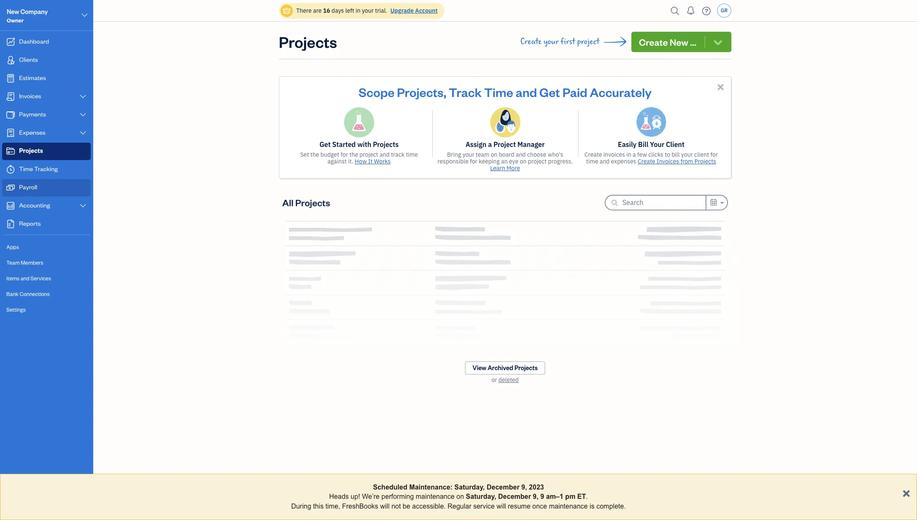 Task type: locate. For each thing, give the bounding box(es) containing it.
0 horizontal spatial the
[[311, 151, 319, 159]]

0 vertical spatial new
[[7, 8, 19, 16]]

for
[[341, 151, 348, 159], [711, 151, 718, 159], [470, 158, 478, 165]]

on up regular in the bottom of the page
[[457, 494, 464, 501]]

items
[[6, 275, 19, 282]]

for inside 'assign a project manager bring your team on board and choose who's responsible for keeping an eye on project progress. learn more'
[[470, 158, 478, 165]]

create
[[639, 36, 668, 48], [521, 37, 542, 47], [585, 151, 602, 159], [638, 158, 656, 165]]

expense image
[[6, 129, 16, 137]]

the right set on the top left
[[311, 151, 319, 159]]

estimate image
[[6, 74, 16, 83]]

scheduled maintenance: saturday, december 9, 2023 heads up! we're performing maintenance on saturday, december 9, 9 am–1 pm et . during this time, freshbooks will not be accessible. regular service will resume once maintenance is complete.
[[291, 484, 626, 510]]

1 horizontal spatial time
[[484, 84, 513, 100]]

during
[[291, 503, 311, 510]]

set the budget for the project and track time against it.
[[300, 151, 418, 165]]

0 horizontal spatial new
[[7, 8, 19, 16]]

chevron large down image
[[81, 10, 89, 20], [79, 93, 87, 100]]

create left invoices
[[585, 151, 602, 159]]

on right eye
[[520, 158, 527, 165]]

saturday, up regular in the bottom of the page
[[455, 484, 485, 491]]

project right first
[[577, 37, 600, 47]]

projects inside view archived projects or deleted
[[515, 364, 538, 372]]

1 horizontal spatial time
[[587, 158, 599, 165]]

a
[[488, 140, 492, 149], [633, 151, 636, 159]]

expenses link
[[2, 125, 91, 142]]

1 horizontal spatial on
[[491, 151, 498, 159]]

0 vertical spatial chevron large down image
[[81, 10, 89, 20]]

close image
[[716, 82, 726, 92]]

client
[[666, 140, 685, 149]]

easily bill your client
[[618, 140, 685, 149]]

time
[[484, 84, 513, 100], [19, 165, 33, 173]]

time tracking link
[[2, 161, 91, 179]]

invoice image
[[6, 92, 16, 101]]

new
[[7, 8, 19, 16], [670, 36, 689, 48]]

payments
[[19, 110, 46, 118]]

how it works
[[355, 158, 391, 165]]

and left expenses
[[600, 158, 610, 165]]

crown image
[[282, 6, 291, 15]]

create new … button
[[632, 32, 732, 52]]

new up the owner
[[7, 8, 19, 16]]

your left first
[[544, 37, 559, 47]]

1 horizontal spatial in
[[627, 151, 632, 159]]

2 horizontal spatial for
[[711, 151, 718, 159]]

0 horizontal spatial invoices
[[19, 92, 41, 100]]

0 horizontal spatial time
[[406, 151, 418, 159]]

eye
[[509, 158, 519, 165]]

this
[[313, 503, 324, 510]]

your inside create invoices in a few clicks to bill your client for time and expenses
[[681, 151, 693, 159]]

upgrade
[[391, 7, 414, 14]]

notifications image
[[684, 2, 698, 19]]

1 horizontal spatial for
[[470, 158, 478, 165]]

0 horizontal spatial a
[[488, 140, 492, 149]]

there
[[296, 7, 312, 14]]

company
[[20, 8, 48, 16]]

maintenance
[[416, 494, 455, 501], [549, 503, 588, 510]]

0 vertical spatial a
[[488, 140, 492, 149]]

1 vertical spatial maintenance
[[549, 503, 588, 510]]

client
[[695, 151, 709, 159]]

maintenance:
[[409, 484, 453, 491]]

view archived projects link
[[465, 362, 546, 375]]

owner
[[7, 17, 24, 24]]

how
[[355, 158, 367, 165]]

0 vertical spatial chevron large down image
[[79, 112, 87, 118]]

settings
[[6, 307, 26, 313]]

project down with
[[360, 151, 378, 159]]

create down the bill
[[638, 158, 656, 165]]

tracking
[[34, 165, 58, 173]]

few
[[638, 151, 647, 159]]

1 vertical spatial chevron large down image
[[79, 93, 87, 100]]

your right bill
[[681, 151, 693, 159]]

create for create invoices from projects
[[638, 158, 656, 165]]

1 vertical spatial invoices
[[657, 158, 679, 165]]

chevron large down image down payments link
[[79, 130, 87, 137]]

time up assign a project manager image
[[484, 84, 513, 100]]

0 vertical spatial get
[[540, 84, 560, 100]]

create left first
[[521, 37, 542, 47]]

projects right from
[[695, 158, 717, 165]]

2 chevron large down image from the top
[[79, 130, 87, 137]]

1 horizontal spatial maintenance
[[549, 503, 588, 510]]

a up team
[[488, 140, 492, 149]]

for left keeping
[[470, 158, 478, 165]]

against
[[328, 158, 347, 165]]

clients
[[19, 56, 38, 64]]

upgrade account link
[[389, 7, 438, 14]]

9, left 9
[[533, 494, 539, 501]]

your
[[362, 7, 374, 14], [544, 37, 559, 47], [463, 151, 475, 159], [681, 151, 693, 159]]

1 vertical spatial december
[[498, 494, 531, 501]]

expenses
[[611, 158, 637, 165]]

started
[[332, 140, 356, 149]]

in right "left"
[[356, 7, 361, 14]]

bank connections link
[[2, 287, 91, 302]]

Search text field
[[623, 196, 706, 209]]

project
[[494, 140, 516, 149]]

1 chevron large down image from the top
[[79, 112, 87, 118]]

1 vertical spatial a
[[633, 151, 636, 159]]

1 vertical spatial time
[[19, 165, 33, 173]]

accounting
[[19, 201, 50, 209]]

accounting link
[[2, 198, 91, 215]]

once
[[533, 503, 547, 510]]

is
[[590, 503, 595, 510]]

and right items
[[21, 275, 30, 282]]

1 horizontal spatial project
[[528, 158, 547, 165]]

2 the from the left
[[350, 151, 358, 159]]

new left … at the right top
[[670, 36, 689, 48]]

0 horizontal spatial project
[[360, 151, 378, 159]]

client image
[[6, 56, 16, 64]]

chevron large down image
[[79, 112, 87, 118], [79, 130, 87, 137], [79, 203, 87, 209]]

maintenance down 'maintenance:' at the left bottom
[[416, 494, 455, 501]]

and
[[516, 84, 537, 100], [380, 151, 390, 159], [516, 151, 526, 159], [600, 158, 610, 165], [21, 275, 30, 282]]

there are 16 days left in your trial. upgrade account
[[296, 7, 438, 14]]

chart image
[[6, 202, 16, 210]]

time inside create invoices in a few clicks to bill your client for time and expenses
[[587, 158, 599, 165]]

the down get started with projects
[[350, 151, 358, 159]]

0 horizontal spatial will
[[380, 503, 390, 510]]

.
[[586, 494, 588, 501]]

time left invoices
[[587, 158, 599, 165]]

saturday,
[[455, 484, 485, 491], [466, 494, 497, 501]]

projects down there
[[279, 32, 337, 52]]

create new …
[[639, 36, 697, 48]]

9, left 2023
[[522, 484, 527, 491]]

payment image
[[6, 111, 16, 119]]

1 horizontal spatial the
[[350, 151, 358, 159]]

for inside create invoices in a few clicks to bill your client for time and expenses
[[711, 151, 718, 159]]

1 vertical spatial chevron large down image
[[79, 130, 87, 137]]

services
[[31, 275, 51, 282]]

and inside main element
[[21, 275, 30, 282]]

create inside create invoices in a few clicks to bill your client for time and expenses
[[585, 151, 602, 159]]

projects up track
[[373, 140, 399, 149]]

assign a project manager image
[[490, 107, 520, 138]]

time right track
[[406, 151, 418, 159]]

saturday, up service
[[466, 494, 497, 501]]

report image
[[6, 220, 16, 229]]

0 vertical spatial saturday,
[[455, 484, 485, 491]]

1 horizontal spatial get
[[540, 84, 560, 100]]

create left … at the right top
[[639, 36, 668, 48]]

a left few
[[633, 151, 636, 159]]

×
[[903, 485, 911, 501]]

team members link
[[2, 256, 91, 271]]

0 horizontal spatial on
[[457, 494, 464, 501]]

on right team
[[491, 151, 498, 159]]

for left it.
[[341, 151, 348, 159]]

and left track
[[380, 151, 390, 159]]

account
[[415, 7, 438, 14]]

for right client
[[711, 151, 718, 159]]

time
[[406, 151, 418, 159], [587, 158, 599, 165]]

1 vertical spatial in
[[627, 151, 632, 159]]

0 horizontal spatial time
[[19, 165, 33, 173]]

team members
[[6, 259, 43, 266]]

get up budget
[[320, 140, 331, 149]]

1 vertical spatial 9,
[[533, 494, 539, 501]]

a inside create invoices in a few clicks to bill your client for time and expenses
[[633, 151, 636, 159]]

team
[[6, 259, 20, 266]]

2 will from the left
[[497, 503, 506, 510]]

deleted link
[[499, 377, 519, 384]]

chevron large down image down invoices link
[[79, 112, 87, 118]]

1 horizontal spatial new
[[670, 36, 689, 48]]

projects
[[279, 32, 337, 52], [373, 140, 399, 149], [19, 147, 43, 155], [695, 158, 717, 165], [295, 197, 330, 209], [515, 364, 538, 372]]

track
[[449, 84, 482, 100]]

go to help image
[[700, 4, 714, 17]]

1 horizontal spatial a
[[633, 151, 636, 159]]

estimates
[[19, 74, 46, 82]]

3 chevron large down image from the top
[[79, 203, 87, 209]]

chevron large down image inside payments link
[[79, 112, 87, 118]]

projects up deleted link
[[515, 364, 538, 372]]

project inside 'assign a project manager bring your team on board and choose who's responsible for keeping an eye on project progress. learn more'
[[528, 158, 547, 165]]

apps link
[[2, 240, 91, 255]]

time,
[[326, 503, 340, 510]]

get left paid
[[540, 84, 560, 100]]

project down manager
[[528, 158, 547, 165]]

chevron large down image down payroll link
[[79, 203, 87, 209]]

0 vertical spatial invoices
[[19, 92, 41, 100]]

time right timer image
[[19, 165, 33, 173]]

freshbooks
[[342, 503, 378, 510]]

invoices inside main element
[[19, 92, 41, 100]]

16
[[323, 7, 330, 14]]

in down easily on the right of page
[[627, 151, 632, 159]]

2 vertical spatial chevron large down image
[[79, 203, 87, 209]]

0 vertical spatial 9,
[[522, 484, 527, 491]]

progress.
[[548, 158, 573, 165]]

not
[[392, 503, 401, 510]]

1 horizontal spatial 9,
[[533, 494, 539, 501]]

and inside 'assign a project manager bring your team on board and choose who's responsible for keeping an eye on project progress. learn more'
[[516, 151, 526, 159]]

0 horizontal spatial for
[[341, 151, 348, 159]]

archived
[[488, 364, 513, 372]]

0 horizontal spatial in
[[356, 7, 361, 14]]

create inside dropdown button
[[639, 36, 668, 48]]

0 horizontal spatial get
[[320, 140, 331, 149]]

will right service
[[497, 503, 506, 510]]

1 vertical spatial new
[[670, 36, 689, 48]]

projects down expenses
[[19, 147, 43, 155]]

and up assign a project manager image
[[516, 84, 537, 100]]

will left not
[[380, 503, 390, 510]]

projects inside main element
[[19, 147, 43, 155]]

your down assign
[[463, 151, 475, 159]]

0 vertical spatial in
[[356, 7, 361, 14]]

view
[[473, 364, 487, 372]]

it.
[[348, 158, 353, 165]]

money image
[[6, 184, 16, 192]]

payments link
[[2, 106, 91, 124]]

accurately
[[590, 84, 652, 100]]

0 vertical spatial december
[[487, 484, 520, 491]]

december
[[487, 484, 520, 491], [498, 494, 531, 501]]

maintenance down pm
[[549, 503, 588, 510]]

1 horizontal spatial will
[[497, 503, 506, 510]]

a inside 'assign a project manager bring your team on board and choose who's responsible for keeping an eye on project progress. learn more'
[[488, 140, 492, 149]]

set
[[300, 151, 309, 159]]

and right board
[[516, 151, 526, 159]]

0 vertical spatial maintenance
[[416, 494, 455, 501]]

it
[[368, 158, 373, 165]]

…
[[690, 36, 697, 48]]

to
[[665, 151, 671, 159]]

view archived projects or deleted
[[473, 364, 538, 384]]

easily
[[618, 140, 637, 149]]



Task type: vqa. For each thing, say whether or not it's contained in the screenshot.
Invite inside Invite a new team member Set up the Basics
no



Task type: describe. For each thing, give the bounding box(es) containing it.
works
[[374, 158, 391, 165]]

chevron large down image inside invoices link
[[79, 93, 87, 100]]

be
[[403, 503, 410, 510]]

regular
[[448, 503, 472, 510]]

create your first project
[[521, 37, 600, 47]]

trial.
[[375, 7, 387, 14]]

assign a project manager bring your team on board and choose who's responsible for keeping an eye on project progress. learn more
[[438, 140, 573, 172]]

time inside set the budget for the project and track time against it.
[[406, 151, 418, 159]]

scope
[[359, 84, 395, 100]]

payroll link
[[2, 179, 91, 197]]

items and services link
[[2, 271, 91, 286]]

am–1
[[546, 494, 564, 501]]

learn
[[490, 165, 505, 172]]

project image
[[6, 147, 16, 156]]

reports
[[19, 220, 41, 228]]

1 will from the left
[[380, 503, 390, 510]]

invoices
[[604, 151, 625, 159]]

connections
[[20, 291, 50, 298]]

easily bill your client image
[[637, 107, 666, 137]]

0 vertical spatial time
[[484, 84, 513, 100]]

2 horizontal spatial on
[[520, 158, 527, 165]]

gr
[[721, 7, 728, 14]]

or
[[492, 377, 497, 384]]

new inside dropdown button
[[670, 36, 689, 48]]

paid
[[563, 84, 588, 100]]

× dialog
[[0, 474, 918, 521]]

all projects
[[282, 197, 330, 209]]

project inside set the budget for the project and track time against it.
[[360, 151, 378, 159]]

1 the from the left
[[311, 151, 319, 159]]

create for create new …
[[639, 36, 668, 48]]

and inside set the budget for the project and track time against it.
[[380, 151, 390, 159]]

clients link
[[2, 52, 91, 69]]

chevrondown image
[[712, 36, 724, 48]]

search image
[[669, 4, 682, 17]]

2 horizontal spatial project
[[577, 37, 600, 47]]

0 horizontal spatial 9,
[[522, 484, 527, 491]]

on inside scheduled maintenance: saturday, december 9, 2023 heads up! we're performing maintenance on saturday, december 9, 9 am–1 pm et . during this time, freshbooks will not be accessible. regular service will resume once maintenance is complete.
[[457, 494, 464, 501]]

bring
[[447, 151, 461, 159]]

expenses
[[19, 128, 45, 137]]

bank connections
[[6, 291, 50, 298]]

get started with projects
[[320, 140, 399, 149]]

time tracking
[[19, 165, 58, 173]]

your inside 'assign a project manager bring your team on board and choose who's responsible for keeping an eye on project progress. learn more'
[[463, 151, 475, 159]]

2023
[[529, 484, 544, 491]]

invoices link
[[2, 88, 91, 106]]

pm
[[566, 494, 576, 501]]

chevron large down image for accounting
[[79, 203, 87, 209]]

projects,
[[397, 84, 447, 100]]

dashboard
[[19, 37, 49, 45]]

1 vertical spatial get
[[320, 140, 331, 149]]

choose
[[527, 151, 547, 159]]

dashboard image
[[6, 38, 16, 46]]

main element
[[0, 0, 114, 521]]

bill
[[638, 140, 649, 149]]

budget
[[321, 151, 339, 159]]

and inside create invoices in a few clicks to bill your client for time and expenses
[[600, 158, 610, 165]]

your left trial.
[[362, 7, 374, 14]]

all
[[282, 197, 294, 209]]

estimates link
[[2, 70, 91, 87]]

9
[[541, 494, 544, 501]]

projects link
[[2, 143, 91, 160]]

complete.
[[597, 503, 626, 510]]

time inside main element
[[19, 165, 33, 173]]

timer image
[[6, 165, 16, 174]]

bank
[[6, 291, 19, 298]]

projects right the all
[[295, 197, 330, 209]]

settings link
[[2, 303, 91, 318]]

we're
[[362, 494, 380, 501]]

from
[[681, 158, 693, 165]]

dashboard link
[[2, 33, 91, 51]]

in inside create invoices in a few clicks to bill your client for time and expenses
[[627, 151, 632, 159]]

chevron large down image for payments
[[79, 112, 87, 118]]

et
[[578, 494, 586, 501]]

caretdown image
[[720, 198, 724, 208]]

create invoices in a few clicks to bill your client for time and expenses
[[585, 151, 718, 165]]

days
[[332, 7, 344, 14]]

create for create invoices in a few clicks to bill your client for time and expenses
[[585, 151, 602, 159]]

payroll
[[19, 183, 37, 191]]

track
[[391, 151, 405, 159]]

an
[[501, 158, 508, 165]]

1 horizontal spatial invoices
[[657, 158, 679, 165]]

keeping
[[479, 158, 500, 165]]

scope projects, track time and get paid accurately
[[359, 84, 652, 100]]

team
[[476, 151, 490, 159]]

chevron large down image for expenses
[[79, 130, 87, 137]]

up!
[[351, 494, 360, 501]]

for inside set the budget for the project and track time against it.
[[341, 151, 348, 159]]

calendar image
[[710, 197, 718, 208]]

service
[[473, 503, 495, 510]]

1 vertical spatial saturday,
[[466, 494, 497, 501]]

with
[[358, 140, 371, 149]]

scheduled
[[373, 484, 408, 491]]

left
[[346, 7, 354, 14]]

resume
[[508, 503, 531, 510]]

gr button
[[717, 3, 732, 18]]

get started with projects image
[[344, 107, 375, 138]]

new inside new company owner
[[7, 8, 19, 16]]

new company owner
[[7, 8, 48, 24]]

accessible.
[[412, 503, 446, 510]]

performing
[[382, 494, 414, 501]]

create for create your first project
[[521, 37, 542, 47]]

0 horizontal spatial maintenance
[[416, 494, 455, 501]]

board
[[499, 151, 515, 159]]

who's
[[548, 151, 563, 159]]



